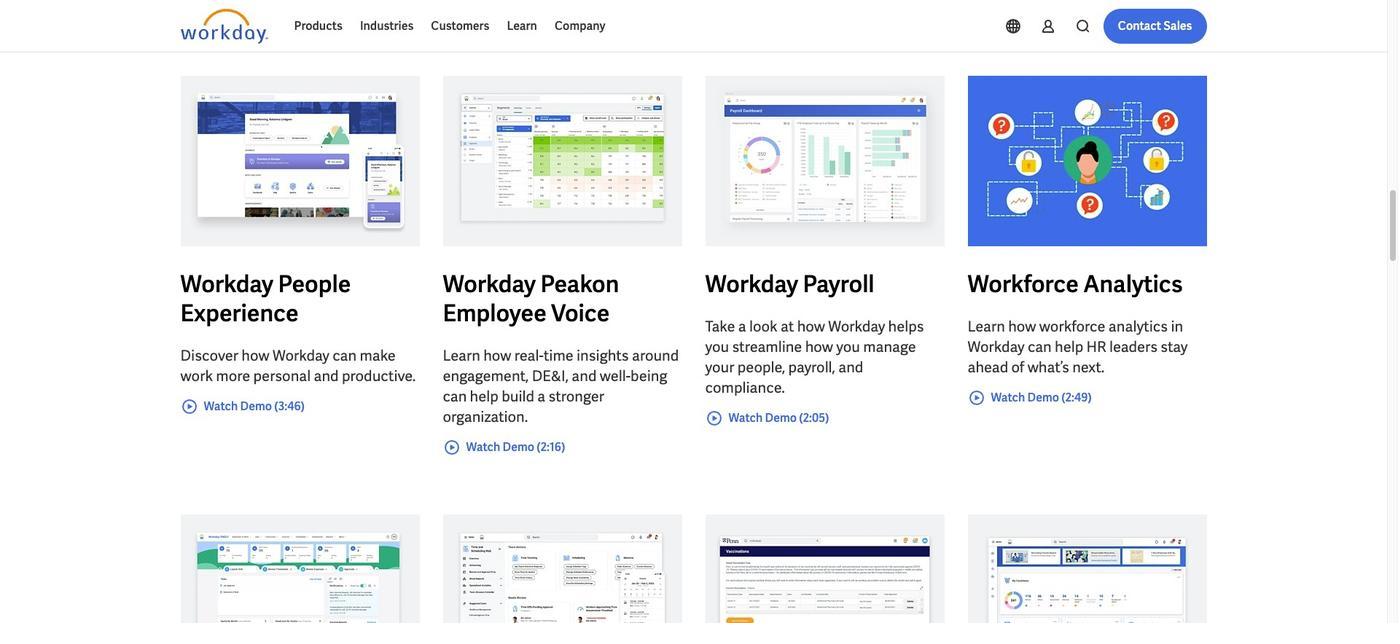 Task type: locate. For each thing, give the bounding box(es) containing it.
0 horizontal spatial can
[[333, 346, 357, 365]]

company button
[[546, 9, 614, 44]]

helps
[[888, 317, 924, 336]]

watch down 'of'
[[991, 390, 1025, 405]]

0 vertical spatial watch the workday people experience demo image
[[180, 76, 419, 246]]

0 vertical spatial help
[[1055, 337, 1083, 356]]

people,
[[737, 358, 785, 377]]

how inside discover how workday can make work more personal and productive.
[[242, 346, 269, 365]]

learn up ahead on the bottom right of page
[[968, 317, 1005, 336]]

help
[[1055, 337, 1083, 356], [470, 387, 498, 406]]

can inside learn how workforce analytics in workday can help hr leaders stay ahead of what's next.
[[1028, 337, 1052, 356]]

make
[[360, 346, 396, 365]]

1 vertical spatial a
[[537, 387, 545, 406]]

next.
[[1072, 358, 1105, 377]]

1 you from the left
[[705, 337, 729, 356]]

0 horizontal spatial a
[[537, 387, 545, 406]]

1 vertical spatial watch the workday peakon employee voice demo image
[[443, 514, 682, 623]]

take a look at how workday helps you streamline how you manage your people, payroll, and compliance.
[[705, 317, 924, 397]]

1 vertical spatial help
[[470, 387, 498, 406]]

payroll,
[[788, 358, 835, 377]]

demo left "(2:16)"
[[503, 439, 534, 455]]

a inside take a look at how workday helps you streamline how you manage your people, payroll, and compliance.
[[738, 317, 746, 336]]

at
[[781, 317, 794, 336]]

2 horizontal spatial and
[[838, 358, 863, 377]]

how up the more
[[242, 346, 269, 365]]

1 vertical spatial watch the workday payroll demo image
[[705, 514, 944, 623]]

you up 'your'
[[705, 337, 729, 356]]

how for workforce analytics
[[1008, 317, 1036, 336]]

workday payroll
[[705, 269, 874, 299]]

1 vertical spatial learn
[[968, 317, 1005, 336]]

can inside discover how workday can make work more personal and productive.
[[333, 346, 357, 365]]

1 horizontal spatial you
[[836, 337, 860, 356]]

a
[[738, 317, 746, 336], [537, 387, 545, 406]]

can
[[1028, 337, 1052, 356], [333, 346, 357, 365], [443, 387, 467, 406]]

learn left company at top left
[[507, 18, 537, 34]]

demo left (3:46)
[[240, 398, 272, 414]]

learn inside learn how workforce analytics in workday can help hr leaders stay ahead of what's next.
[[968, 317, 1005, 336]]

you
[[705, 337, 729, 356], [836, 337, 860, 356]]

watch down the more
[[204, 398, 238, 414]]

workday inside workday people experience
[[180, 269, 273, 299]]

and for workday peakon employee voice
[[572, 366, 597, 385]]

how right at
[[797, 317, 825, 336]]

company
[[555, 18, 605, 34]]

learn button
[[498, 9, 546, 44]]

and right payroll,
[[838, 358, 863, 377]]

how
[[797, 317, 825, 336], [1008, 317, 1036, 336], [805, 337, 833, 356], [242, 346, 269, 365], [483, 346, 511, 365]]

demo down what's at the bottom
[[1027, 390, 1059, 405]]

0 vertical spatial watch the workday peakon employee voice demo image
[[443, 76, 682, 246]]

0 vertical spatial watch the workforce analytics demo image
[[968, 76, 1207, 246]]

0 vertical spatial learn
[[507, 18, 537, 34]]

watch inside watch demo (2:16) link
[[466, 439, 500, 455]]

1 horizontal spatial learn
[[507, 18, 537, 34]]

engagement,
[[443, 366, 529, 385]]

workday inside workday peakon employee voice
[[443, 269, 536, 299]]

peakon
[[541, 269, 619, 299]]

1 horizontal spatial a
[[738, 317, 746, 336]]

1 horizontal spatial help
[[1055, 337, 1083, 356]]

learn inside dropdown button
[[507, 18, 537, 34]]

0 horizontal spatial you
[[705, 337, 729, 356]]

people
[[278, 269, 351, 299]]

0 horizontal spatial and
[[314, 366, 339, 385]]

watch
[[991, 390, 1025, 405], [204, 398, 238, 414], [729, 410, 763, 425], [466, 439, 500, 455]]

can up what's at the bottom
[[1028, 337, 1052, 356]]

workforce analytics
[[968, 269, 1183, 299]]

watch down organization.
[[466, 439, 500, 455]]

and
[[838, 358, 863, 377], [314, 366, 339, 385], [572, 366, 597, 385]]

2 watch the workforce analytics demo image from the top
[[968, 514, 1207, 623]]

go to the homepage image
[[180, 9, 268, 44]]

can left the make
[[333, 346, 357, 365]]

contact sales
[[1118, 18, 1192, 34]]

(2:49)
[[1061, 390, 1092, 405]]

build
[[502, 387, 534, 406]]

can up organization.
[[443, 387, 467, 406]]

learn for workforce analytics
[[968, 317, 1005, 336]]

contact
[[1118, 18, 1161, 34]]

customers
[[431, 18, 489, 34]]

watch inside watch demo (2:49) link
[[991, 390, 1025, 405]]

0 vertical spatial a
[[738, 317, 746, 336]]

how up 'of'
[[1008, 317, 1036, 336]]

experience
[[180, 298, 299, 328]]

well-
[[600, 366, 631, 385]]

what's
[[1028, 358, 1069, 377]]

2 vertical spatial learn
[[443, 346, 480, 365]]

how inside learn how workforce analytics in workday can help hr leaders stay ahead of what's next.
[[1008, 317, 1036, 336]]

industries button
[[351, 9, 422, 44]]

and right personal
[[314, 366, 339, 385]]

1 vertical spatial watch the workday people experience demo image
[[180, 514, 419, 623]]

1 horizontal spatial and
[[572, 366, 597, 385]]

workday inside learn how workforce analytics in workday can help hr leaders stay ahead of what's next.
[[968, 337, 1025, 356]]

demo for people
[[240, 398, 272, 414]]

productive.
[[342, 366, 416, 385]]

watch inside 'watch demo (3:46)' link
[[204, 398, 238, 414]]

and inside learn how real-time insights around engagement, de&i, and well-being can help build a stronger organization.
[[572, 366, 597, 385]]

1 watch the workforce analytics demo image from the top
[[968, 76, 1207, 246]]

work
[[180, 366, 213, 385]]

watch the workforce analytics demo image
[[968, 76, 1207, 246], [968, 514, 1207, 623]]

a down de&i,
[[537, 387, 545, 406]]

watch the workday peakon employee voice demo image
[[443, 76, 682, 246], [443, 514, 682, 623]]

1 horizontal spatial can
[[443, 387, 467, 406]]

and inside discover how workday can make work more personal and productive.
[[314, 366, 339, 385]]

watch for workforce analytics
[[991, 390, 1025, 405]]

how up engagement,
[[483, 346, 511, 365]]

help inside learn how workforce analytics in workday can help hr leaders stay ahead of what's next.
[[1055, 337, 1083, 356]]

watch the workday people experience demo image
[[180, 76, 419, 246], [180, 514, 419, 623]]

0 horizontal spatial learn
[[443, 346, 480, 365]]

workday
[[180, 269, 273, 299], [443, 269, 536, 299], [705, 269, 798, 299], [828, 317, 885, 336], [968, 337, 1025, 356], [273, 346, 330, 365]]

watch down compliance. at the right bottom
[[729, 410, 763, 425]]

(2:16)
[[537, 439, 565, 455]]

0 vertical spatial watch the workday payroll demo image
[[705, 76, 944, 246]]

analytics
[[1083, 269, 1183, 299]]

manage
[[863, 337, 916, 356]]

a inside learn how real-time insights around engagement, de&i, and well-being can help build a stronger organization.
[[537, 387, 545, 406]]

1 vertical spatial watch the workforce analytics demo image
[[968, 514, 1207, 623]]

being
[[631, 366, 667, 385]]

employee
[[443, 298, 547, 328]]

watch the workday payroll demo image
[[705, 76, 944, 246], [705, 514, 944, 623]]

demo
[[1027, 390, 1059, 405], [240, 398, 272, 414], [765, 410, 797, 425], [503, 439, 534, 455]]

learn up engagement,
[[443, 346, 480, 365]]

learn how real-time insights around engagement, de&i, and well-being can help build a stronger organization.
[[443, 346, 679, 426]]

a left look
[[738, 317, 746, 336]]

leaders
[[1109, 337, 1158, 356]]

workday peakon employee voice
[[443, 269, 619, 328]]

0 horizontal spatial help
[[470, 387, 498, 406]]

how inside learn how real-time insights around engagement, de&i, and well-being can help build a stronger organization.
[[483, 346, 511, 365]]

2 horizontal spatial learn
[[968, 317, 1005, 336]]

watch demo (3:46) link
[[180, 398, 305, 415]]

contact sales link
[[1103, 9, 1207, 44]]

you left manage
[[836, 337, 860, 356]]

help inside learn how real-time insights around engagement, de&i, and well-being can help build a stronger organization.
[[470, 387, 498, 406]]

learn
[[507, 18, 537, 34], [968, 317, 1005, 336], [443, 346, 480, 365]]

workforce
[[1039, 317, 1105, 336]]

time
[[544, 346, 573, 365]]

stay
[[1161, 337, 1188, 356]]

and up stronger
[[572, 366, 597, 385]]

help down 'workforce'
[[1055, 337, 1083, 356]]

can inside learn how real-time insights around engagement, de&i, and well-being can help build a stronger organization.
[[443, 387, 467, 406]]

2 horizontal spatial can
[[1028, 337, 1052, 356]]

learn how workforce analytics in workday can help hr leaders stay ahead of what's next.
[[968, 317, 1188, 377]]

(3:46)
[[274, 398, 305, 414]]

demo left (2:05)
[[765, 410, 797, 425]]

voice
[[551, 298, 610, 328]]

learn inside learn how real-time insights around engagement, de&i, and well-being can help build a stronger organization.
[[443, 346, 480, 365]]

watch inside watch demo (2:05) link
[[729, 410, 763, 425]]

help up organization.
[[470, 387, 498, 406]]



Task type: vqa. For each thing, say whether or not it's contained in the screenshot.
THE ENGAGEMENT
no



Task type: describe. For each thing, give the bounding box(es) containing it.
2 watch the workday payroll demo image from the top
[[705, 514, 944, 623]]

demo for analytics
[[1027, 390, 1059, 405]]

2 watch the workday people experience demo image from the top
[[180, 514, 419, 623]]

workforce
[[968, 269, 1079, 299]]

look
[[749, 317, 778, 336]]

of
[[1011, 358, 1024, 377]]

analytics
[[1109, 317, 1168, 336]]

in
[[1171, 317, 1183, 336]]

demo for payroll
[[765, 410, 797, 425]]

watch demo (3:46)
[[204, 398, 305, 414]]

products button
[[285, 9, 351, 44]]

demo for peakon
[[503, 439, 534, 455]]

take
[[705, 317, 735, 336]]

discover how workday can make work more personal and productive.
[[180, 346, 416, 385]]

2 you from the left
[[836, 337, 860, 356]]

watch demo (2:16) link
[[443, 439, 565, 456]]

and for workday people experience
[[314, 366, 339, 385]]

products
[[294, 18, 343, 34]]

watch demo (2:05)
[[729, 410, 829, 425]]

watch demo (2:49)
[[991, 390, 1092, 405]]

insights
[[577, 346, 629, 365]]

1 watch the workday payroll demo image from the top
[[705, 76, 944, 246]]

watch for workday people experience
[[204, 398, 238, 414]]

learn for workday peakon employee voice
[[443, 346, 480, 365]]

2 watch the workday peakon employee voice demo image from the top
[[443, 514, 682, 623]]

workday people experience
[[180, 269, 351, 328]]

watch demo (2:05) link
[[705, 409, 829, 427]]

your
[[705, 358, 734, 377]]

compliance.
[[705, 378, 785, 397]]

personal
[[253, 366, 311, 385]]

1 watch the workday people experience demo image from the top
[[180, 76, 419, 246]]

and inside take a look at how workday helps you streamline how you manage your people, payroll, and compliance.
[[838, 358, 863, 377]]

how for workday peakon employee voice
[[483, 346, 511, 365]]

industries
[[360, 18, 414, 34]]

how up payroll,
[[805, 337, 833, 356]]

around
[[632, 346, 679, 365]]

organization.
[[443, 407, 528, 426]]

customers button
[[422, 9, 498, 44]]

watch demo (2:16)
[[466, 439, 565, 455]]

de&i,
[[532, 366, 569, 385]]

more
[[216, 366, 250, 385]]

watch for workday payroll
[[729, 410, 763, 425]]

payroll
[[803, 269, 874, 299]]

watch demo (2:49) link
[[968, 389, 1092, 406]]

workday inside take a look at how workday helps you streamline how you manage your people, payroll, and compliance.
[[828, 317, 885, 336]]

hr
[[1087, 337, 1106, 356]]

real-
[[514, 346, 544, 365]]

ahead
[[968, 358, 1008, 377]]

streamline
[[732, 337, 802, 356]]

watch for workday peakon employee voice
[[466, 439, 500, 455]]

how for workday people experience
[[242, 346, 269, 365]]

stronger
[[549, 387, 604, 406]]

(2:05)
[[799, 410, 829, 425]]

sales
[[1164, 18, 1192, 34]]

discover
[[180, 346, 238, 365]]

workday inside discover how workday can make work more personal and productive.
[[273, 346, 330, 365]]

1 watch the workday peakon employee voice demo image from the top
[[443, 76, 682, 246]]



